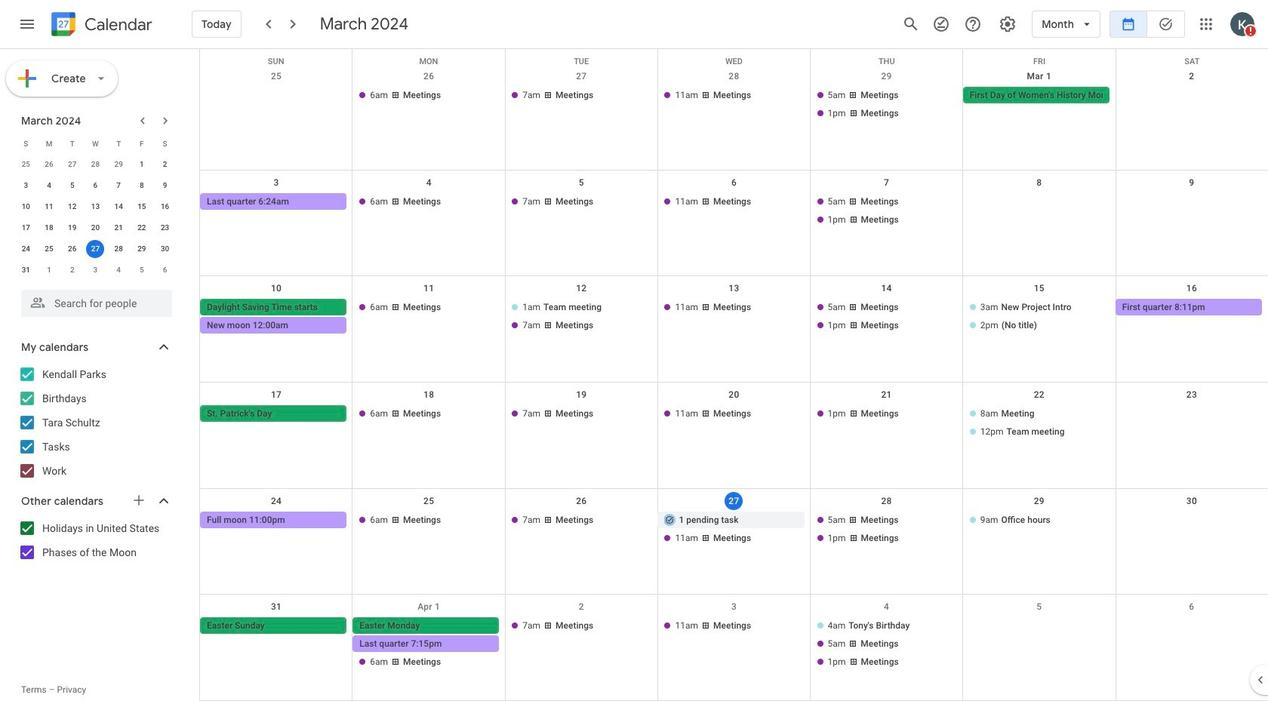 Task type: vqa. For each thing, say whether or not it's contained in the screenshot.
first 10 from the bottom
no



Task type: locate. For each thing, give the bounding box(es) containing it.
Search for people text field
[[30, 290, 163, 317]]

11 element
[[40, 198, 58, 216]]

april 4 element
[[110, 261, 128, 279]]

3 element
[[17, 177, 35, 195]]

row
[[200, 49, 1269, 66], [200, 64, 1269, 170], [14, 133, 177, 154], [14, 154, 177, 175], [200, 170, 1269, 277], [14, 175, 177, 196], [14, 196, 177, 218], [14, 218, 177, 239], [14, 239, 177, 260], [14, 260, 177, 281], [200, 277, 1269, 383], [200, 383, 1269, 489], [200, 489, 1269, 595], [200, 595, 1269, 702]]

settings menu image
[[999, 15, 1018, 33]]

18 element
[[40, 219, 58, 237]]

other calendars list
[[3, 517, 187, 565]]

9 element
[[156, 177, 174, 195]]

heading
[[82, 15, 152, 34]]

17 element
[[17, 219, 35, 237]]

26 element
[[63, 240, 81, 258]]

calendar element
[[48, 9, 152, 42]]

february 28 element
[[86, 156, 105, 174]]

february 26 element
[[40, 156, 58, 174]]

13 element
[[86, 198, 105, 216]]

february 29 element
[[110, 156, 128, 174]]

21 element
[[110, 219, 128, 237]]

add other calendars image
[[131, 493, 147, 508]]

5 element
[[63, 177, 81, 195]]

2 element
[[156, 156, 174, 174]]

29 element
[[133, 240, 151, 258]]

None search field
[[0, 284, 187, 317]]

row group
[[14, 154, 177, 281]]

cell
[[200, 87, 353, 123], [811, 87, 964, 123], [811, 193, 964, 229], [964, 193, 1116, 229], [84, 239, 107, 260], [200, 299, 353, 336], [505, 299, 658, 336], [811, 299, 964, 336], [964, 299, 1116, 336], [964, 406, 1116, 442], [658, 512, 811, 548], [811, 512, 964, 548], [353, 618, 506, 672], [811, 618, 964, 672], [964, 618, 1116, 672], [1116, 618, 1269, 672]]

april 5 element
[[133, 261, 151, 279]]

cell inside march 2024 grid
[[84, 239, 107, 260]]

23 element
[[156, 219, 174, 237]]

grid
[[199, 49, 1269, 702]]

april 6 element
[[156, 261, 174, 279]]



Task type: describe. For each thing, give the bounding box(es) containing it.
28 element
[[110, 240, 128, 258]]

heading inside calendar element
[[82, 15, 152, 34]]

14 element
[[110, 198, 128, 216]]

27, today element
[[86, 240, 105, 258]]

30 element
[[156, 240, 174, 258]]

31 element
[[17, 261, 35, 279]]

7 element
[[110, 177, 128, 195]]

20 element
[[86, 219, 105, 237]]

february 27 element
[[63, 156, 81, 174]]

4 element
[[40, 177, 58, 195]]

april 3 element
[[86, 261, 105, 279]]

25 element
[[40, 240, 58, 258]]

19 element
[[63, 219, 81, 237]]

24 element
[[17, 240, 35, 258]]

april 1 element
[[40, 261, 58, 279]]

10 element
[[17, 198, 35, 216]]

6 element
[[86, 177, 105, 195]]

1 element
[[133, 156, 151, 174]]

16 element
[[156, 198, 174, 216]]

8 element
[[133, 177, 151, 195]]

my calendars list
[[3, 363, 187, 483]]

main drawer image
[[18, 15, 36, 33]]

22 element
[[133, 219, 151, 237]]

april 2 element
[[63, 261, 81, 279]]

15 element
[[133, 198, 151, 216]]

february 25 element
[[17, 156, 35, 174]]

12 element
[[63, 198, 81, 216]]

march 2024 grid
[[14, 133, 177, 281]]



